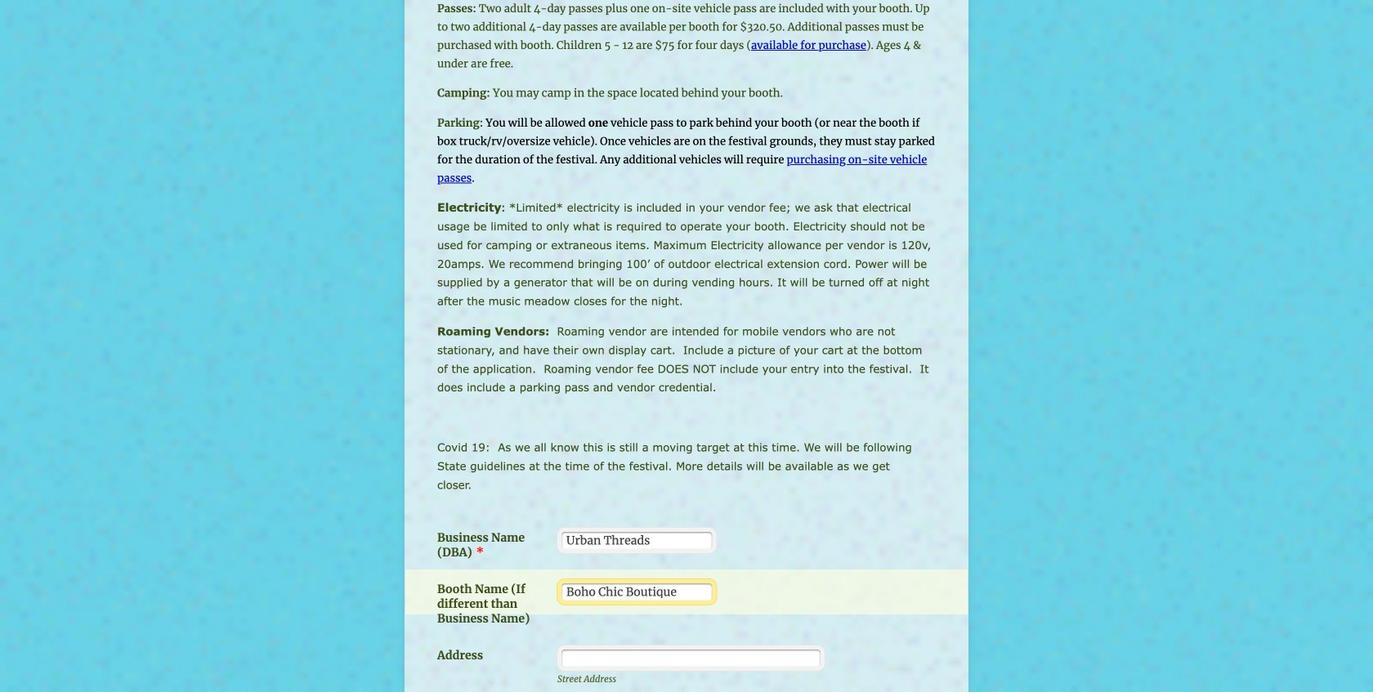 Task type: locate. For each thing, give the bounding box(es) containing it.
None text field
[[562, 584, 713, 601]]

  text field
[[562, 533, 713, 550]]

  text field
[[562, 650, 821, 667]]



Task type: vqa. For each thing, say whether or not it's contained in the screenshot.
  text field
yes



